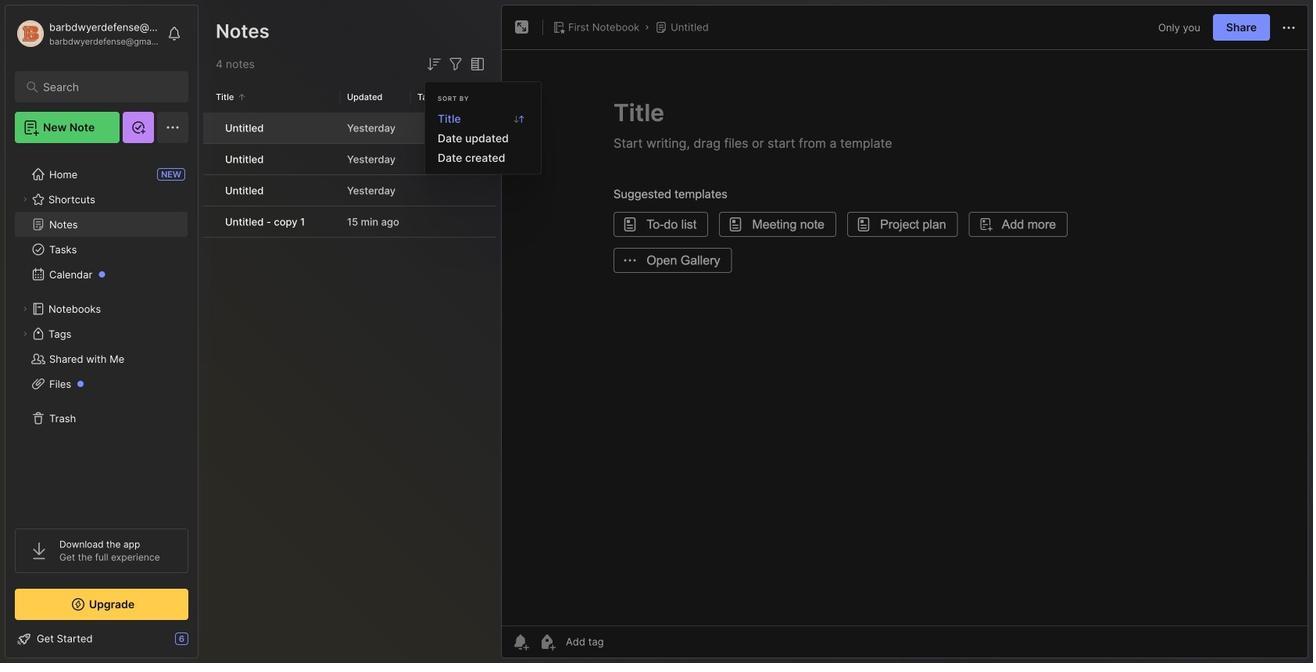 Task type: vqa. For each thing, say whether or not it's contained in the screenshot.
seventh row
no



Task type: locate. For each thing, give the bounding box(es) containing it.
add tag image
[[538, 633, 557, 651]]

3 cell from the top
[[203, 175, 216, 206]]

tree
[[5, 152, 198, 515]]

add filters image
[[446, 55, 465, 74]]

cell
[[203, 113, 216, 143], [203, 144, 216, 174], [203, 175, 216, 206], [203, 206, 216, 237]]

1 cell from the top
[[203, 113, 216, 143]]

None search field
[[43, 77, 168, 96]]

expand tags image
[[20, 329, 30, 339]]

row group
[[203, 113, 497, 238]]

Sort options field
[[425, 55, 443, 74]]

Add filters field
[[446, 55, 465, 74]]

tree inside main element
[[5, 152, 198, 515]]

More actions field
[[1280, 18, 1299, 37]]

expand note image
[[513, 18, 532, 37]]

4 cell from the top
[[203, 206, 216, 237]]

main element
[[0, 0, 203, 663]]



Task type: describe. For each thing, give the bounding box(es) containing it.
View options field
[[465, 55, 487, 74]]

Add tag field
[[565, 635, 682, 649]]

click to collapse image
[[197, 634, 209, 653]]

more actions image
[[1280, 18, 1299, 37]]

none search field inside main element
[[43, 77, 168, 96]]

2 cell from the top
[[203, 144, 216, 174]]

dropdown list menu
[[425, 109, 541, 168]]

Help and Learning task checklist field
[[5, 626, 198, 651]]

Search text field
[[43, 80, 168, 95]]

add a reminder image
[[511, 633, 530, 651]]

Account field
[[15, 18, 160, 49]]

Note Editor text field
[[502, 49, 1308, 626]]

note window element
[[501, 5, 1309, 662]]

expand notebooks image
[[20, 304, 30, 314]]



